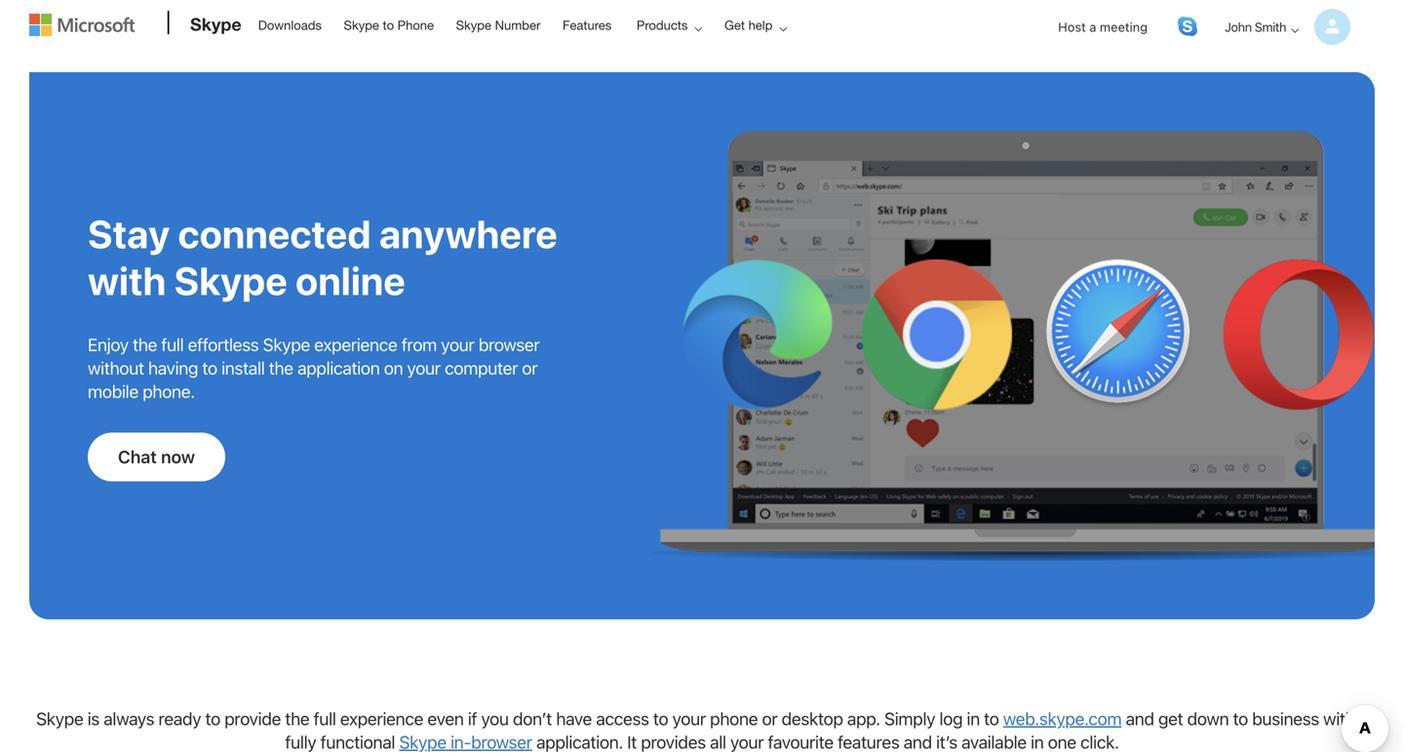 Task type: describe. For each thing, give the bounding box(es) containing it.
skype number
[[456, 18, 541, 33]]

skype link
[[180, 1, 248, 54]]

skype inside enjoy the full effortless skype experience from your browser without having to install the application on your computer or mobile phone.
[[263, 334, 310, 355]]

features
[[563, 18, 612, 33]]

get
[[725, 18, 745, 33]]

to inside skype to phone link
[[383, 18, 394, 33]]

simply
[[885, 708, 936, 729]]

or for phone
[[762, 708, 778, 729]]

application
[[298, 358, 380, 379]]

chat
[[118, 446, 157, 467]]

on
[[384, 358, 403, 379]]

arrow down image
[[1284, 19, 1307, 42]]

skype for skype number
[[456, 18, 492, 33]]

your for experience
[[673, 708, 706, 729]]

host
[[1059, 20, 1087, 34]]

having
[[148, 358, 198, 379]]

stay
[[88, 211, 170, 257]]

without
[[88, 358, 144, 379]]

effortless
[[188, 334, 259, 355]]

or for computer
[[522, 358, 538, 379]]

online
[[296, 258, 406, 303]]

help
[[749, 18, 773, 33]]

downloads
[[258, 18, 322, 33]]

connected
[[178, 211, 371, 257]]

get help button
[[712, 1, 803, 50]]

if
[[468, 708, 477, 729]]

products button
[[624, 1, 718, 50]]

0 vertical spatial your
[[441, 334, 475, 355]]

john
[[1225, 20, 1252, 34]]

experience inside enjoy the full effortless skype experience from your browser without having to install the application on your computer or mobile phone.
[[314, 334, 398, 355]]

to inside and get down to business with a fully functional
[[1234, 708, 1249, 729]]

enjoy the full effortless skype experience from your browser without having to install the application on your computer or mobile phone.
[[88, 334, 540, 402]]

phone.
[[143, 381, 195, 402]]

skype to phone
[[344, 18, 434, 33]]

to inside enjoy the full effortless skype experience from your browser without having to install the application on your computer or mobile phone.
[[202, 358, 217, 379]]

to right ready
[[205, 708, 220, 729]]

even
[[428, 708, 464, 729]]

full inside enjoy the full effortless skype experience from your browser without having to install the application on your computer or mobile phone.
[[161, 334, 184, 355]]

functional
[[321, 732, 395, 752]]

0 vertical spatial the
[[133, 334, 157, 355]]

skype inside stay connected anywhere with skype online
[[174, 258, 288, 303]]

fully
[[285, 732, 316, 752]]

now
[[161, 446, 195, 467]]

web.skype.com link
[[1004, 708, 1122, 729]]

phone
[[398, 18, 434, 33]]

skype number link
[[447, 1, 550, 48]]

0 vertical spatial a
[[1090, 20, 1097, 34]]

skype to phone link
[[335, 1, 443, 48]]

install
[[222, 358, 265, 379]]

down
[[1188, 708, 1230, 729]]



Task type: vqa. For each thing, say whether or not it's contained in the screenshot.
bottommost the from
no



Task type: locate. For each thing, give the bounding box(es) containing it.
or
[[522, 358, 538, 379], [762, 708, 778, 729]]

don't
[[513, 708, 552, 729]]

1 horizontal spatial your
[[441, 334, 475, 355]]

to left phone
[[383, 18, 394, 33]]

the
[[133, 334, 157, 355], [269, 358, 293, 379], [285, 708, 310, 729]]

web.skype.com
[[1004, 708, 1122, 729]]

1 vertical spatial with
[[1324, 708, 1356, 729]]

host a meeting
[[1059, 20, 1148, 34]]

2 vertical spatial your
[[673, 708, 706, 729]]

and get down to business with a fully functional
[[285, 708, 1369, 752]]

full up having on the left
[[161, 334, 184, 355]]

1 vertical spatial a
[[1360, 708, 1369, 729]]

provide
[[225, 708, 281, 729]]

anywhere
[[379, 211, 558, 257]]

skype is always ready to provide the full experience even if you don't have access to your phone or desktop app. simply log in to web.skype.com
[[36, 708, 1122, 729]]

skype down connected
[[174, 258, 288, 303]]

your
[[441, 334, 475, 355], [407, 358, 441, 379], [673, 708, 706, 729]]

0 horizontal spatial a
[[1090, 20, 1097, 34]]

you
[[481, 708, 509, 729]]

your down from
[[407, 358, 441, 379]]

a inside and get down to business with a fully functional
[[1360, 708, 1369, 729]]

to
[[383, 18, 394, 33], [202, 358, 217, 379], [205, 708, 220, 729], [654, 708, 669, 729], [985, 708, 1000, 729], [1234, 708, 1249, 729]]

have
[[556, 708, 592, 729]]

0 vertical spatial full
[[161, 334, 184, 355]]

full up fully
[[314, 708, 336, 729]]

1 horizontal spatial with
[[1324, 708, 1356, 729]]

ready
[[159, 708, 201, 729]]

0 horizontal spatial your
[[407, 358, 441, 379]]

1 horizontal spatial a
[[1360, 708, 1369, 729]]

1 vertical spatial your
[[407, 358, 441, 379]]

app.
[[848, 708, 881, 729]]

microsoft image
[[29, 14, 135, 36]]

products
[[637, 18, 688, 33]]

skype left phone
[[344, 18, 379, 33]]

computer
[[445, 358, 518, 379]]

or inside enjoy the full effortless skype experience from your browser without having to install the application on your computer or mobile phone.
[[522, 358, 538, 379]]

host a meeting link
[[1043, 2, 1164, 52]]

get help
[[725, 18, 773, 33]]

always
[[104, 708, 154, 729]]

your up computer
[[441, 334, 475, 355]]

experience up application
[[314, 334, 398, 355]]

skype web on edge image
[[635, 131, 1405, 561]]

business
[[1253, 708, 1320, 729]]

1 horizontal spatial or
[[762, 708, 778, 729]]

2 horizontal spatial your
[[673, 708, 706, 729]]

1 vertical spatial the
[[269, 358, 293, 379]]

to right access
[[654, 708, 669, 729]]

skype
[[190, 14, 242, 35], [344, 18, 379, 33], [456, 18, 492, 33], [174, 258, 288, 303], [263, 334, 310, 355], [36, 708, 83, 729]]

is
[[87, 708, 100, 729]]

browser
[[479, 334, 540, 355]]

the up having on the left
[[133, 334, 157, 355]]

full
[[161, 334, 184, 355], [314, 708, 336, 729]]

menu bar containing host a meeting
[[29, 2, 1376, 103]]

john smith link
[[1210, 2, 1351, 52]]

1 vertical spatial experience
[[340, 708, 424, 729]]

your left phone
[[673, 708, 706, 729]]

chat now
[[118, 446, 195, 467]]

your for browser
[[407, 358, 441, 379]]

skype for skype is always ready to provide the full experience even if you don't have access to your phone or desktop app. simply log in to web.skype.com
[[36, 708, 83, 729]]

a right host
[[1090, 20, 1097, 34]]

to down effortless
[[202, 358, 217, 379]]

1 vertical spatial or
[[762, 708, 778, 729]]

number
[[495, 18, 541, 33]]

with down stay
[[88, 258, 166, 303]]

menu bar
[[29, 2, 1376, 103]]

with
[[88, 258, 166, 303], [1324, 708, 1356, 729]]

skype left downloads link
[[190, 14, 242, 35]]

1 vertical spatial full
[[314, 708, 336, 729]]

get
[[1159, 708, 1184, 729]]

features link
[[554, 1, 621, 48]]

skype left is
[[36, 708, 83, 729]]

downloads link
[[249, 1, 331, 48]]

0 vertical spatial experience
[[314, 334, 398, 355]]

0 horizontal spatial with
[[88, 258, 166, 303]]

0 horizontal spatial or
[[522, 358, 538, 379]]

skype left number
[[456, 18, 492, 33]]

2 vertical spatial the
[[285, 708, 310, 729]]

the right install
[[269, 358, 293, 379]]

phone
[[710, 708, 758, 729]]

skype for skype
[[190, 14, 242, 35]]

avatar image
[[1315, 9, 1351, 45]]

with right business
[[1324, 708, 1356, 729]]

from
[[402, 334, 437, 355]]

with inside and get down to business with a fully functional
[[1324, 708, 1356, 729]]

experience up functional
[[340, 708, 424, 729]]

experience
[[314, 334, 398, 355], [340, 708, 424, 729]]

access
[[596, 708, 649, 729]]

stay connected anywhere with skype online
[[88, 211, 558, 303]]

skype for skype to phone
[[344, 18, 379, 33]]

in
[[967, 708, 980, 729]]

to right down
[[1234, 708, 1249, 729]]

 link
[[1179, 17, 1198, 36]]

0 vertical spatial or
[[522, 358, 538, 379]]

skype up install
[[263, 334, 310, 355]]

smith
[[1255, 20, 1287, 34]]

log
[[940, 708, 963, 729]]

1 horizontal spatial full
[[314, 708, 336, 729]]

or down browser
[[522, 358, 538, 379]]

desktop
[[782, 708, 844, 729]]

and
[[1126, 708, 1155, 729]]

stay connected anywhere with skype online main content
[[0, 62, 1405, 752]]

or right phone
[[762, 708, 778, 729]]

with inside stay connected anywhere with skype online
[[88, 258, 166, 303]]

a
[[1090, 20, 1097, 34], [1360, 708, 1369, 729]]

chat now link
[[88, 433, 225, 481]]

mobile
[[88, 381, 138, 402]]

meeting
[[1100, 20, 1148, 34]]

enjoy
[[88, 334, 129, 355]]

0 vertical spatial with
[[88, 258, 166, 303]]

to right in
[[985, 708, 1000, 729]]

0 horizontal spatial full
[[161, 334, 184, 355]]

the up fully
[[285, 708, 310, 729]]

a right business
[[1360, 708, 1369, 729]]

john smith
[[1225, 20, 1287, 34]]



